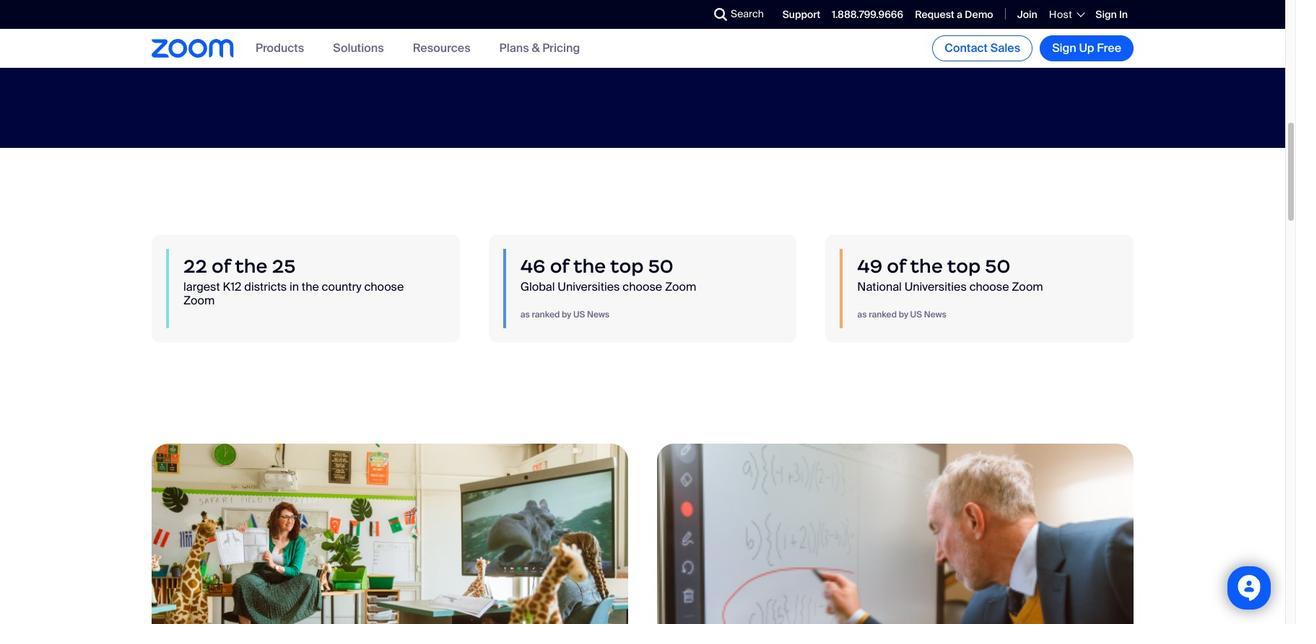 Task type: vqa. For each thing, say whether or not it's contained in the screenshot.
1st OF from left
yes



Task type: locate. For each thing, give the bounding box(es) containing it.
0 vertical spatial sign
[[1096, 8, 1117, 21]]

1 us from the left
[[573, 309, 585, 321]]

of for 49
[[887, 255, 906, 278]]

zoom logo image
[[152, 39, 234, 58]]

ranked for 49
[[869, 309, 897, 321]]

sign left "in"
[[1096, 8, 1117, 21]]

1 of from the left
[[212, 255, 231, 278]]

0 horizontal spatial 50
[[648, 255, 674, 278]]

1 top from the left
[[610, 255, 644, 278]]

universities
[[558, 280, 620, 295], [905, 280, 967, 295]]

2 universities from the left
[[905, 280, 967, 295]]

as down global
[[521, 309, 530, 321]]

50
[[648, 255, 674, 278], [985, 255, 1011, 278]]

us
[[573, 309, 585, 321], [911, 309, 922, 321]]

contact sales
[[945, 40, 1021, 56]]

25
[[272, 255, 296, 278]]

sign for sign up free
[[1053, 40, 1077, 56]]

the inside the 46 of the top 50 global universities choose zoom
[[573, 255, 606, 278]]

2 horizontal spatial choose
[[970, 280, 1009, 295]]

the right 49
[[911, 255, 943, 278]]

as ranked by us news for 46
[[521, 309, 610, 321]]

zoom inside the 46 of the top 50 global universities choose zoom
[[665, 280, 697, 295]]

1 as ranked by us news from the left
[[521, 309, 610, 321]]

contact
[[945, 40, 988, 56]]

of up k12
[[212, 255, 231, 278]]

of inside the 46 of the top 50 global universities choose zoom
[[550, 255, 569, 278]]

0 horizontal spatial sign
[[1053, 40, 1077, 56]]

2 us from the left
[[911, 309, 922, 321]]

of inside 49 of the top 50 national universities choose zoom
[[887, 255, 906, 278]]

2 ranked from the left
[[869, 309, 897, 321]]

sales
[[991, 40, 1021, 56]]

None search field
[[662, 3, 718, 26]]

the
[[235, 255, 268, 278], [573, 255, 606, 278], [911, 255, 943, 278], [302, 280, 319, 295]]

3 of from the left
[[887, 255, 906, 278]]

1 horizontal spatial universities
[[905, 280, 967, 295]]

choose inside 49 of the top 50 national universities choose zoom
[[970, 280, 1009, 295]]

choose for 46 of the top 50
[[623, 280, 662, 295]]

plans & pricing
[[500, 41, 580, 56]]

the for 49
[[911, 255, 943, 278]]

sign in link
[[1096, 8, 1128, 21]]

1 horizontal spatial news
[[924, 309, 947, 321]]

up
[[1079, 40, 1095, 56]]

2 50 from the left
[[985, 255, 1011, 278]]

1 horizontal spatial choose
[[623, 280, 662, 295]]

top for 49 of the top 50
[[947, 255, 981, 278]]

us for 49
[[911, 309, 922, 321]]

1 horizontal spatial of
[[550, 255, 569, 278]]

universities inside the 46 of the top 50 global universities choose zoom
[[558, 280, 620, 295]]

as
[[521, 309, 530, 321], [858, 309, 867, 321]]

1 horizontal spatial as ranked by us news
[[858, 309, 947, 321]]

22 of the 25 largest k12 districts in the country choose zoom
[[183, 255, 404, 309]]

1 vertical spatial sign
[[1053, 40, 1077, 56]]

0 horizontal spatial us
[[573, 309, 585, 321]]

choose
[[364, 280, 404, 295], [623, 280, 662, 295], [970, 280, 1009, 295]]

0 horizontal spatial news
[[587, 309, 610, 321]]

2 by from the left
[[899, 309, 909, 321]]

of inside 22 of the 25 largest k12 districts in the country choose zoom
[[212, 255, 231, 278]]

0 horizontal spatial universities
[[558, 280, 620, 295]]

1 horizontal spatial as
[[858, 309, 867, 321]]

1 news from the left
[[587, 309, 610, 321]]

search
[[731, 7, 764, 20]]

0 horizontal spatial of
[[212, 255, 231, 278]]

us down the 46 of the top 50 global universities choose zoom
[[573, 309, 585, 321]]

zoom
[[665, 280, 697, 295], [1012, 280, 1044, 295], [183, 293, 215, 309]]

1 horizontal spatial top
[[947, 255, 981, 278]]

ranked down national
[[869, 309, 897, 321]]

1 horizontal spatial ranked
[[869, 309, 897, 321]]

resources
[[413, 41, 471, 56]]

pricing
[[543, 41, 580, 56]]

in
[[290, 280, 299, 295]]

1 choose from the left
[[364, 280, 404, 295]]

2 of from the left
[[550, 255, 569, 278]]

1 by from the left
[[562, 309, 571, 321]]

search image
[[714, 8, 727, 21]]

ranked
[[532, 309, 560, 321], [869, 309, 897, 321]]

the right 46
[[573, 255, 606, 278]]

universities for 46
[[558, 280, 620, 295]]

22
[[183, 255, 207, 278]]

1 universities from the left
[[558, 280, 620, 295]]

2 top from the left
[[947, 255, 981, 278]]

1 horizontal spatial sign
[[1096, 8, 1117, 21]]

choose inside the 46 of the top 50 global universities choose zoom
[[623, 280, 662, 295]]

zoom inside 49 of the top 50 national universities choose zoom
[[1012, 280, 1044, 295]]

as ranked by us news down national
[[858, 309, 947, 321]]

46 of the top 50 global universities choose zoom
[[521, 255, 697, 295]]

by for 49
[[899, 309, 909, 321]]

1 50 from the left
[[648, 255, 674, 278]]

us down 49 of the top 50 national universities choose zoom
[[911, 309, 922, 321]]

50 for 49 of the top 50
[[985, 255, 1011, 278]]

50 inside 49 of the top 50 national universities choose zoom
[[985, 255, 1011, 278]]

universities right global
[[558, 280, 620, 295]]

1 as from the left
[[521, 309, 530, 321]]

request
[[915, 8, 955, 21]]

the for 22
[[235, 255, 268, 278]]

as down national
[[858, 309, 867, 321]]

0 horizontal spatial zoom
[[183, 293, 215, 309]]

top inside 49 of the top 50 national universities choose zoom
[[947, 255, 981, 278]]

top inside the 46 of the top 50 global universities choose zoom
[[610, 255, 644, 278]]

solutions button
[[333, 41, 384, 56]]

0 horizontal spatial ranked
[[532, 309, 560, 321]]

choose inside 22 of the 25 largest k12 districts in the country choose zoom
[[364, 280, 404, 295]]

sign left up
[[1053, 40, 1077, 56]]

0 horizontal spatial as ranked by us news
[[521, 309, 610, 321]]

by down the 46 of the top 50 global universities choose zoom
[[562, 309, 571, 321]]

of right 46
[[550, 255, 569, 278]]

1 horizontal spatial 50
[[985, 255, 1011, 278]]

2 horizontal spatial zoom
[[1012, 280, 1044, 295]]

demo
[[965, 8, 994, 21]]

the up districts
[[235, 255, 268, 278]]

2 as ranked by us news from the left
[[858, 309, 947, 321]]

2 choose from the left
[[623, 280, 662, 295]]

50 inside the 46 of the top 50 global universities choose zoom
[[648, 255, 674, 278]]

2 news from the left
[[924, 309, 947, 321]]

solutions
[[333, 41, 384, 56]]

news down 49 of the top 50 national universities choose zoom
[[924, 309, 947, 321]]

request a demo
[[915, 8, 994, 21]]

the inside 49 of the top 50 national universities choose zoom
[[911, 255, 943, 278]]

by
[[562, 309, 571, 321], [899, 309, 909, 321]]

0 horizontal spatial top
[[610, 255, 644, 278]]

of for 46
[[550, 255, 569, 278]]

2 as from the left
[[858, 309, 867, 321]]

plans
[[500, 41, 529, 56]]

1 horizontal spatial us
[[911, 309, 922, 321]]

of up national
[[887, 255, 906, 278]]

universities right national
[[905, 280, 967, 295]]

by down national
[[899, 309, 909, 321]]

1 horizontal spatial by
[[899, 309, 909, 321]]

as for 49
[[858, 309, 867, 321]]

news
[[587, 309, 610, 321], [924, 309, 947, 321]]

top
[[610, 255, 644, 278], [947, 255, 981, 278]]

of
[[212, 255, 231, 278], [550, 255, 569, 278], [887, 255, 906, 278]]

sign in
[[1096, 8, 1128, 21]]

sign
[[1096, 8, 1117, 21], [1053, 40, 1077, 56]]

0 horizontal spatial as
[[521, 309, 530, 321]]

support
[[783, 8, 821, 21]]

country
[[322, 280, 362, 295]]

request a demo link
[[915, 8, 994, 21]]

of for 22
[[212, 255, 231, 278]]

news down the 46 of the top 50 global universities choose zoom
[[587, 309, 610, 321]]

as ranked by us news down global
[[521, 309, 610, 321]]

1 horizontal spatial zoom
[[665, 280, 697, 295]]

the for 46
[[573, 255, 606, 278]]

products
[[256, 41, 304, 56]]

ranked down global
[[532, 309, 560, 321]]

as ranked by us news
[[521, 309, 610, 321], [858, 309, 947, 321]]

1 ranked from the left
[[532, 309, 560, 321]]

universities inside 49 of the top 50 national universities choose zoom
[[905, 280, 967, 295]]

3 choose from the left
[[970, 280, 1009, 295]]

ranked for 46
[[532, 309, 560, 321]]

2 horizontal spatial of
[[887, 255, 906, 278]]

in
[[1120, 8, 1128, 21]]

0 horizontal spatial choose
[[364, 280, 404, 295]]

0 horizontal spatial by
[[562, 309, 571, 321]]

national
[[858, 280, 902, 295]]



Task type: describe. For each thing, give the bounding box(es) containing it.
1.888.799.9666 link
[[832, 8, 904, 21]]

zoom for 49 of the top 50
[[1012, 280, 1044, 295]]

support link
[[783, 8, 821, 21]]

1.888.799.9666
[[832, 8, 904, 21]]

zoom for 46 of the top 50
[[665, 280, 697, 295]]

zoom inside 22 of the 25 largest k12 districts in the country choose zoom
[[183, 293, 215, 309]]

k12
[[223, 280, 242, 295]]

host
[[1049, 8, 1073, 21]]

join link
[[1017, 8, 1038, 21]]

news for 49
[[924, 309, 947, 321]]

search image
[[714, 8, 727, 21]]

choose for 49 of the top 50
[[970, 280, 1009, 295]]

sign up free
[[1053, 40, 1122, 56]]

universities for 49
[[905, 280, 967, 295]]

contact sales link
[[933, 35, 1033, 61]]

46
[[521, 255, 546, 278]]

a
[[957, 8, 963, 21]]

the right 'in'
[[302, 280, 319, 295]]

plans & pricing link
[[500, 41, 580, 56]]

teacher in the classroom image
[[152, 444, 628, 625]]

us for 46
[[573, 309, 585, 321]]

teacher using the whiteboard image
[[657, 444, 1134, 625]]

sign up free link
[[1040, 35, 1134, 61]]

as for 46
[[521, 309, 530, 321]]

49
[[858, 255, 883, 278]]

host button
[[1049, 8, 1084, 21]]

49 of the top 50 national universities choose zoom
[[858, 255, 1044, 295]]

districts
[[244, 280, 287, 295]]

news for 46
[[587, 309, 610, 321]]

50 for 46 of the top 50
[[648, 255, 674, 278]]

resources button
[[413, 41, 471, 56]]

products button
[[256, 41, 304, 56]]

global
[[521, 280, 555, 295]]

top for 46 of the top 50
[[610, 255, 644, 278]]

largest
[[183, 280, 220, 295]]

free
[[1097, 40, 1122, 56]]

join
[[1017, 8, 1038, 21]]

as ranked by us news for 49
[[858, 309, 947, 321]]

by for 46
[[562, 309, 571, 321]]

&
[[532, 41, 540, 56]]

sign for sign in
[[1096, 8, 1117, 21]]



